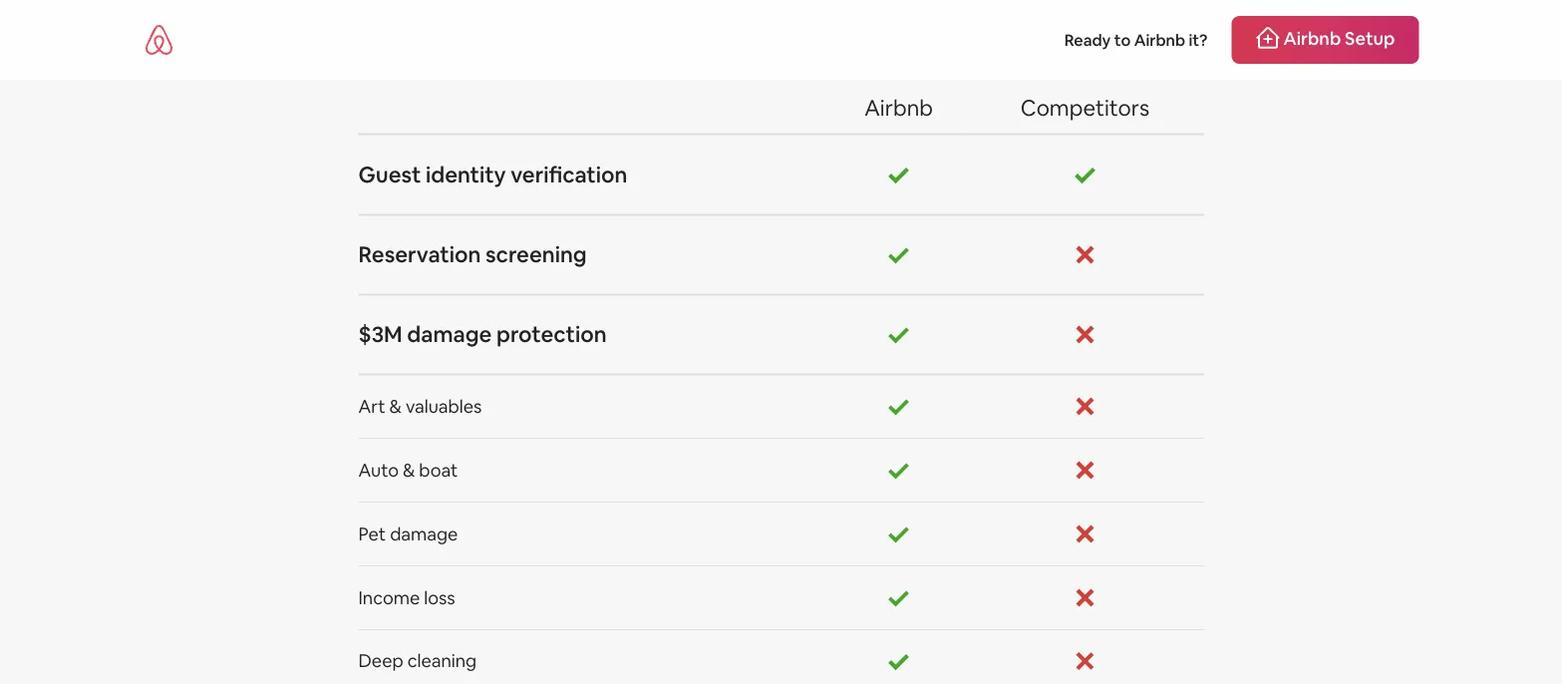 Task type: describe. For each thing, give the bounding box(es) containing it.
ready
[[1065, 29, 1111, 50]]

auto
[[359, 458, 399, 482]]

pet
[[359, 522, 386, 545]]

4 not included image from the top
[[1074, 522, 1098, 546]]

to
[[1115, 29, 1131, 50]]

not included image for reservation screening
[[1074, 243, 1098, 267]]

airbnb homepage image
[[143, 24, 175, 56]]

damage for $3m
[[407, 320, 492, 349]]

pet damage
[[359, 522, 458, 545]]

deep
[[359, 649, 404, 673]]

1 horizontal spatial airbnb
[[1135, 29, 1186, 50]]

protection
[[497, 320, 607, 349]]

included image for pet damage
[[887, 522, 911, 546]]

auto & boat
[[359, 458, 458, 482]]

$3m
[[359, 320, 403, 349]]

competitors
[[1021, 94, 1150, 122]]

reservation
[[359, 240, 481, 269]]

income loss
[[359, 586, 455, 609]]

income
[[359, 586, 420, 609]]

included image for reservation screening
[[887, 243, 911, 267]]

included image for deep cleaning
[[887, 649, 911, 673]]

not included image for protection
[[1074, 323, 1098, 347]]

identity
[[426, 160, 506, 188]]

included image for $3m damage protection
[[887, 323, 911, 347]]

not included image for valuables
[[1074, 395, 1098, 419]]

valuables
[[406, 395, 482, 418]]

cleaning
[[408, 649, 477, 673]]



Task type: vqa. For each thing, say whether or not it's contained in the screenshot.
screening
yes



Task type: locate. For each thing, give the bounding box(es) containing it.
guest identity verification
[[359, 160, 628, 188]]

0 horizontal spatial &
[[390, 395, 402, 418]]

2 not included image from the top
[[1074, 586, 1098, 610]]

included image for art & valuables
[[887, 395, 911, 419]]

& for art
[[390, 395, 402, 418]]

included image for auto & boat
[[887, 458, 911, 482]]

0 vertical spatial included image
[[887, 395, 911, 419]]

1 horizontal spatial &
[[403, 458, 415, 482]]

included image for guest identity verification
[[887, 162, 911, 186]]

airbnb setup
[[1284, 27, 1396, 50]]

1 vertical spatial damage
[[390, 522, 458, 545]]

setup
[[1346, 27, 1396, 50]]

1 not included image from the top
[[1074, 243, 1098, 267]]

reservation screening
[[359, 240, 587, 269]]

2 not included image from the top
[[1074, 395, 1098, 419]]

0 horizontal spatial airbnb
[[865, 94, 934, 122]]

not included image
[[1074, 243, 1098, 267], [1074, 586, 1098, 610]]

boat
[[419, 458, 458, 482]]

damage
[[407, 320, 492, 349], [390, 522, 458, 545]]

airbnb setup link
[[1232, 16, 1420, 64]]

ready to airbnb it?
[[1065, 29, 1208, 50]]

& right art
[[390, 395, 402, 418]]

deep cleaning
[[359, 649, 477, 673]]

airbnb for airbnb setup
[[1284, 27, 1342, 50]]

5 not included image from the top
[[1074, 649, 1098, 673]]

damage right pet
[[390, 522, 458, 545]]

1 included image from the top
[[887, 395, 911, 419]]

0 vertical spatial damage
[[407, 320, 492, 349]]

airbnb for airbnb
[[865, 94, 934, 122]]

2 horizontal spatial airbnb
[[1284, 27, 1342, 50]]

guest
[[359, 160, 421, 188]]

not included image for income loss
[[1074, 586, 1098, 610]]

it?
[[1189, 29, 1208, 50]]

airbnb
[[1284, 27, 1342, 50], [1135, 29, 1186, 50], [865, 94, 934, 122]]

$3m damage protection
[[359, 320, 607, 349]]

verification
[[511, 160, 628, 188]]

0 vertical spatial &
[[390, 395, 402, 418]]

1 vertical spatial not included image
[[1074, 586, 1098, 610]]

included image
[[887, 395, 911, 419], [887, 586, 911, 610]]

0 vertical spatial not included image
[[1074, 243, 1098, 267]]

1 vertical spatial included image
[[887, 586, 911, 610]]

&
[[390, 395, 402, 418], [403, 458, 415, 482]]

3 not included image from the top
[[1074, 458, 1098, 482]]

loss
[[424, 586, 455, 609]]

not included image for boat
[[1074, 458, 1098, 482]]

1 vertical spatial &
[[403, 458, 415, 482]]

not included image
[[1074, 323, 1098, 347], [1074, 395, 1098, 419], [1074, 458, 1098, 482], [1074, 522, 1098, 546], [1074, 649, 1098, 673]]

2 included image from the top
[[887, 586, 911, 610]]

included image
[[887, 162, 911, 186], [1074, 162, 1098, 186], [887, 243, 911, 267], [887, 323, 911, 347], [887, 458, 911, 482], [887, 522, 911, 546], [887, 649, 911, 673]]

art & valuables
[[359, 395, 482, 418]]

damage right $3m
[[407, 320, 492, 349]]

& for auto
[[403, 458, 415, 482]]

& left boat
[[403, 458, 415, 482]]

1 not included image from the top
[[1074, 323, 1098, 347]]

damage for pet
[[390, 522, 458, 545]]

screening
[[486, 240, 587, 269]]

included image for income loss
[[887, 586, 911, 610]]

art
[[359, 395, 386, 418]]



